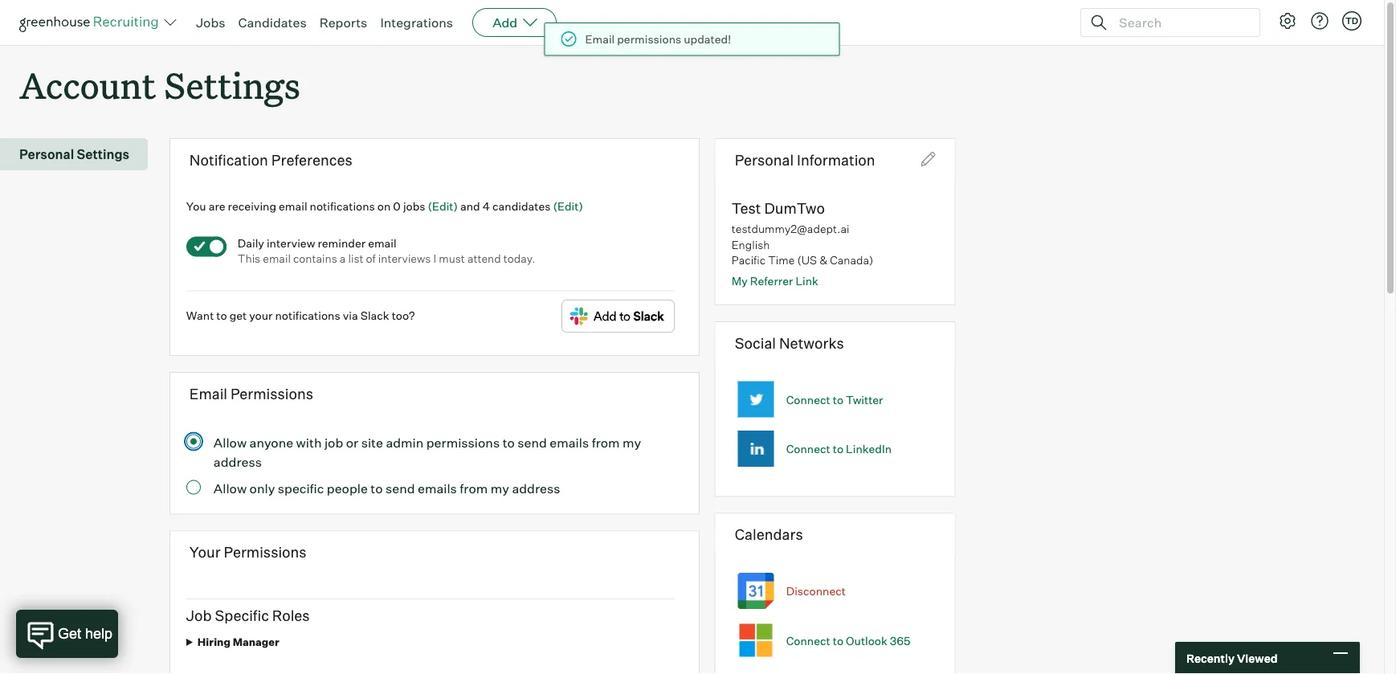 Task type: locate. For each thing, give the bounding box(es) containing it.
personal for personal settings
[[19, 146, 74, 163]]

0 vertical spatial email
[[279, 199, 308, 213]]

permissions for your permissions
[[224, 543, 307, 561]]

1 horizontal spatial settings
[[164, 61, 300, 109]]

0 horizontal spatial address
[[214, 454, 262, 470]]

0 vertical spatial emails
[[550, 434, 589, 451]]

0 horizontal spatial personal
[[19, 146, 74, 163]]

jobs
[[403, 199, 426, 213]]

candidates
[[238, 14, 307, 31]]

notifications up reminder
[[310, 199, 375, 213]]

connect
[[787, 393, 831, 407], [787, 442, 831, 456], [787, 634, 831, 648]]

social
[[735, 334, 776, 352]]

manager
[[233, 636, 279, 649]]

specific
[[215, 606, 269, 625]]

email
[[586, 32, 615, 46], [190, 385, 228, 403]]

referrer
[[751, 273, 794, 288]]

connect to outlook 365 link
[[787, 634, 911, 648]]

2 (edit) link from the left
[[553, 199, 583, 213]]

1 vertical spatial notifications
[[275, 308, 341, 322]]

connect down connect to twitter 'link'
[[787, 442, 831, 456]]

0 horizontal spatial my
[[491, 480, 510, 496]]

personal inside personal settings link
[[19, 146, 74, 163]]

to for connect to linkedin
[[833, 442, 844, 456]]

email for receiving
[[279, 199, 308, 213]]

from
[[592, 434, 620, 451], [460, 480, 488, 496]]

1 vertical spatial from
[[460, 480, 488, 496]]

1 horizontal spatial (edit) link
[[553, 199, 583, 213]]

want
[[186, 308, 214, 322]]

email
[[279, 199, 308, 213], [368, 236, 397, 250], [263, 251, 291, 266]]

365
[[890, 634, 911, 648]]

0 horizontal spatial email
[[190, 385, 228, 403]]

allow anyone with job or site admin permissions to send emails from my address
[[214, 434, 642, 470]]

(edit) link right the "candidates"
[[553, 199, 583, 213]]

1 horizontal spatial (edit)
[[553, 199, 583, 213]]

settings down jobs link at the left top
[[164, 61, 300, 109]]

edit link
[[922, 152, 936, 170]]

are
[[209, 199, 226, 213]]

add
[[493, 14, 518, 31]]

0 horizontal spatial (edit) link
[[428, 199, 458, 213]]

to inside 'allow anyone with job or site admin permissions to send emails from my address'
[[503, 434, 515, 451]]

0 vertical spatial allow
[[214, 434, 247, 451]]

email up of on the top
[[368, 236, 397, 250]]

2 vertical spatial connect
[[787, 634, 831, 648]]

pacific
[[732, 253, 766, 267]]

get
[[230, 308, 247, 322]]

or
[[346, 434, 359, 451]]

emails inside 'allow anyone with job or site admin permissions to send emails from my address'
[[550, 434, 589, 451]]

settings
[[164, 61, 300, 109], [77, 146, 129, 163]]

1 horizontal spatial email
[[586, 32, 615, 46]]

this
[[238, 251, 261, 266]]

job specific roles
[[186, 606, 310, 625]]

to
[[216, 308, 227, 322], [833, 393, 844, 407], [503, 434, 515, 451], [833, 442, 844, 456], [371, 480, 383, 496], [833, 634, 844, 648]]

0 vertical spatial email
[[586, 32, 615, 46]]

contains
[[293, 251, 337, 266]]

0 horizontal spatial from
[[460, 480, 488, 496]]

my inside 'allow anyone with job or site admin permissions to send emails from my address'
[[623, 434, 642, 451]]

1 vertical spatial permissions
[[224, 543, 307, 561]]

daily
[[238, 236, 264, 250]]

send inside 'allow anyone with job or site admin permissions to send emails from my address'
[[518, 434, 547, 451]]

from inside 'allow anyone with job or site admin permissions to send emails from my address'
[[592, 434, 620, 451]]

job
[[325, 434, 343, 451]]

email down interview on the top of the page
[[263, 251, 291, 266]]

1 vertical spatial settings
[[77, 146, 129, 163]]

1 horizontal spatial permissions
[[617, 32, 682, 46]]

on
[[378, 199, 391, 213]]

disconnect link
[[787, 584, 846, 598]]

notification
[[190, 151, 268, 169]]

email permissions updated!
[[586, 32, 732, 46]]

twitter
[[846, 393, 884, 407]]

0 horizontal spatial permissions
[[427, 434, 500, 451]]

1 vertical spatial emails
[[418, 480, 457, 496]]

networks
[[780, 334, 845, 352]]

to for want to get your notifications via slack too?
[[216, 308, 227, 322]]

(edit) link left and
[[428, 199, 458, 213]]

1 vertical spatial address
[[512, 480, 561, 496]]

1 allow from the top
[[214, 434, 247, 451]]

send
[[518, 434, 547, 451], [386, 480, 415, 496]]

test dumtwo testdummy2@adept.ai english pacific time (us & canada) my referrer link
[[732, 199, 874, 288]]

permissions up anyone
[[231, 385, 314, 403]]

td button
[[1343, 11, 1362, 31]]

permissions left 'updated!'
[[617, 32, 682, 46]]

connect left twitter on the bottom right of page
[[787, 393, 831, 407]]

0 vertical spatial notifications
[[310, 199, 375, 213]]

notification preferences
[[190, 151, 353, 169]]

permissions
[[231, 385, 314, 403], [224, 543, 307, 561]]

dumtwo
[[765, 199, 825, 218]]

outlook
[[846, 634, 888, 648]]

0 horizontal spatial (edit)
[[428, 199, 458, 213]]

0 vertical spatial address
[[214, 454, 262, 470]]

settings down account
[[77, 146, 129, 163]]

1 horizontal spatial my
[[623, 434, 642, 451]]

my
[[623, 434, 642, 451], [491, 480, 510, 496]]

1 horizontal spatial send
[[518, 434, 547, 451]]

0 vertical spatial connect
[[787, 393, 831, 407]]

1 horizontal spatial emails
[[550, 434, 589, 451]]

&
[[820, 253, 828, 267]]

allow only specific people to send emails from my address
[[214, 480, 561, 496]]

(edit) link
[[428, 199, 458, 213], [553, 199, 583, 213]]

1 vertical spatial allow
[[214, 480, 247, 496]]

your
[[249, 308, 273, 322]]

job
[[186, 606, 212, 625]]

permissions inside 'allow anyone with job or site admin permissions to send emails from my address'
[[427, 434, 500, 451]]

2 connect from the top
[[787, 442, 831, 456]]

disconnect
[[787, 584, 846, 598]]

2 allow from the top
[[214, 480, 247, 496]]

allow
[[214, 434, 247, 451], [214, 480, 247, 496]]

allow left "only"
[[214, 480, 247, 496]]

0 vertical spatial permissions
[[231, 385, 314, 403]]

connect down disconnect link
[[787, 634, 831, 648]]

account
[[19, 61, 156, 109]]

hiring
[[198, 636, 231, 649]]

(edit)
[[428, 199, 458, 213], [553, 199, 583, 213]]

email up interview on the top of the page
[[279, 199, 308, 213]]

connect to twitter
[[787, 393, 884, 407]]

0 horizontal spatial settings
[[77, 146, 129, 163]]

3 connect from the top
[[787, 634, 831, 648]]

0 vertical spatial settings
[[164, 61, 300, 109]]

personal settings link
[[19, 145, 141, 164]]

0 vertical spatial from
[[592, 434, 620, 451]]

0 vertical spatial my
[[623, 434, 642, 451]]

permissions right the admin
[[427, 434, 500, 451]]

1 vertical spatial connect
[[787, 442, 831, 456]]

1 horizontal spatial from
[[592, 434, 620, 451]]

allow left anyone
[[214, 434, 247, 451]]

(edit) left and
[[428, 199, 458, 213]]

1 vertical spatial permissions
[[427, 434, 500, 451]]

allow for allow anyone with job or site admin permissions to send emails from my address
[[214, 434, 247, 451]]

permissions
[[617, 32, 682, 46], [427, 434, 500, 451]]

connect for social networks
[[787, 442, 831, 456]]

reports link
[[320, 14, 368, 31]]

notifications
[[310, 199, 375, 213], [275, 308, 341, 322]]

jobs
[[196, 14, 225, 31]]

personal
[[19, 146, 74, 163], [735, 151, 794, 169]]

1 vertical spatial email
[[190, 385, 228, 403]]

attend
[[468, 251, 501, 266]]

0 vertical spatial send
[[518, 434, 547, 451]]

1 (edit) link from the left
[[428, 199, 458, 213]]

1 vertical spatial send
[[386, 480, 415, 496]]

(edit) right the "candidates"
[[553, 199, 583, 213]]

permissions for email permissions
[[231, 385, 314, 403]]

allow inside 'allow anyone with job or site admin permissions to send emails from my address'
[[214, 434, 247, 451]]

connect to outlook 365
[[787, 634, 911, 648]]

your permissions
[[190, 543, 307, 561]]

4
[[483, 199, 490, 213]]

allow for allow only specific people to send emails from my address
[[214, 480, 247, 496]]

1 horizontal spatial personal
[[735, 151, 794, 169]]

permissions right 'your'
[[224, 543, 307, 561]]

notifications left via
[[275, 308, 341, 322]]

Search text field
[[1116, 11, 1246, 34]]

1 vertical spatial email
[[368, 236, 397, 250]]



Task type: describe. For each thing, give the bounding box(es) containing it.
integrations
[[380, 14, 453, 31]]

list
[[348, 251, 364, 266]]

slack
[[361, 308, 390, 322]]

add button
[[473, 8, 557, 37]]

connect to linkedin
[[787, 442, 892, 456]]

1 (edit) from the left
[[428, 199, 458, 213]]

want to get your notifications via slack too?
[[186, 308, 415, 322]]

a
[[340, 251, 346, 266]]

information
[[797, 151, 876, 169]]

account settings
[[19, 61, 300, 109]]

of
[[366, 251, 376, 266]]

today.
[[504, 251, 536, 266]]

recently viewed
[[1187, 651, 1278, 665]]

integrations link
[[380, 14, 453, 31]]

0 horizontal spatial send
[[386, 480, 415, 496]]

via
[[343, 308, 358, 322]]

0
[[393, 199, 401, 213]]

1 horizontal spatial address
[[512, 480, 561, 496]]

btn-add-to-slack link
[[562, 299, 675, 336]]

link
[[796, 273, 819, 288]]

checkmark image
[[194, 241, 206, 252]]

0 horizontal spatial emails
[[418, 480, 457, 496]]

testdummy2@adept.ai
[[732, 222, 850, 236]]

personal settings
[[19, 146, 129, 163]]

candidates link
[[238, 14, 307, 31]]

hiring manager
[[198, 636, 279, 649]]

my
[[732, 273, 748, 288]]

0 vertical spatial permissions
[[617, 32, 682, 46]]

you
[[186, 199, 206, 213]]

to for connect to twitter
[[833, 393, 844, 407]]

preferences
[[271, 151, 353, 169]]

personal for personal information
[[735, 151, 794, 169]]

1 connect from the top
[[787, 393, 831, 407]]

only
[[250, 480, 275, 496]]

people
[[327, 480, 368, 496]]

your
[[190, 543, 221, 561]]

english
[[732, 237, 770, 252]]

jobs link
[[196, 14, 225, 31]]

notifications for via
[[275, 308, 341, 322]]

and
[[461, 199, 480, 213]]

recently
[[1187, 651, 1235, 665]]

time
[[769, 253, 795, 267]]

admin
[[386, 434, 424, 451]]

canada)
[[830, 253, 874, 267]]

btn add to slack image
[[562, 299, 675, 333]]

settings for account settings
[[164, 61, 300, 109]]

you are receiving email notifications on 0 jobs (edit) and 4 candidates (edit)
[[186, 199, 583, 213]]

receiving
[[228, 199, 277, 213]]

roles
[[272, 606, 310, 625]]

i
[[434, 251, 437, 266]]

settings for personal settings
[[77, 146, 129, 163]]

address inside 'allow anyone with job or site admin permissions to send emails from my address'
[[214, 454, 262, 470]]

email for reminder
[[368, 236, 397, 250]]

with
[[296, 434, 322, 451]]

email for email permissions
[[190, 385, 228, 403]]

social networks
[[735, 334, 845, 352]]

td
[[1346, 15, 1359, 26]]

interview
[[267, 236, 315, 250]]

2 (edit) from the left
[[553, 199, 583, 213]]

to for connect to outlook 365
[[833, 634, 844, 648]]

daily interview reminder email this email contains a list of interviews i must attend today.
[[238, 236, 536, 266]]

too?
[[392, 308, 415, 322]]

configure image
[[1279, 11, 1298, 31]]

2 vertical spatial email
[[263, 251, 291, 266]]

connect for calendars
[[787, 634, 831, 648]]

reminder
[[318, 236, 366, 250]]

email permissions
[[190, 385, 314, 403]]

1 vertical spatial my
[[491, 480, 510, 496]]

viewed
[[1238, 651, 1278, 665]]

notifications for on
[[310, 199, 375, 213]]

reports
[[320, 14, 368, 31]]

calendars
[[735, 526, 804, 544]]

(us
[[798, 253, 818, 267]]

email for email permissions updated!
[[586, 32, 615, 46]]

specific
[[278, 480, 324, 496]]

edit image
[[922, 152, 936, 167]]

must
[[439, 251, 465, 266]]

greenhouse recruiting image
[[19, 13, 164, 32]]

connect to twitter link
[[787, 393, 884, 407]]

linkedin
[[846, 442, 892, 456]]

personal information
[[735, 151, 876, 169]]

updated!
[[684, 32, 732, 46]]

test
[[732, 199, 762, 218]]

td button
[[1340, 8, 1366, 34]]

connect to linkedin link
[[787, 442, 892, 456]]

my referrer link link
[[732, 273, 819, 288]]



Task type: vqa. For each thing, say whether or not it's contained in the screenshot.
TO related to Want to get your notifications via Slack too?
yes



